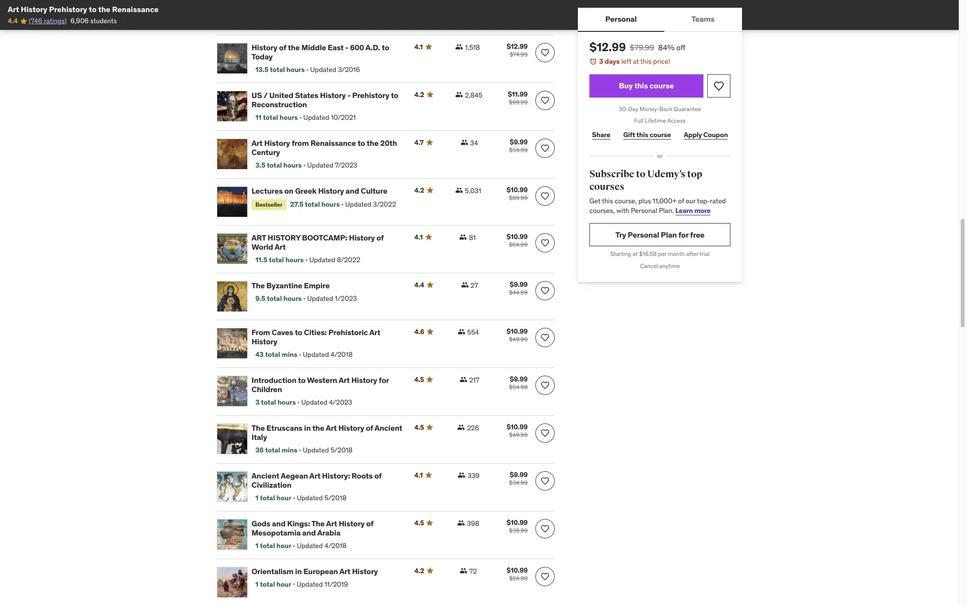Task type: vqa. For each thing, say whether or not it's contained in the screenshot.
1st course from the top
yes



Task type: describe. For each thing, give the bounding box(es) containing it.
updated for empire
[[307, 294, 333, 303]]

from
[[252, 327, 270, 337]]

$10.99 $39.99
[[507, 518, 528, 534]]

4.1 for art history bootcamp: history of world art
[[415, 233, 423, 241]]

updated 10/2021
[[303, 113, 356, 122]]

wishlist image for gods and kings: the art history of mesopotamia and arabia
[[541, 524, 550, 534]]

history
[[268, 233, 301, 242]]

buy
[[619, 81, 633, 90]]

gods
[[252, 519, 270, 528]]

$59.99
[[509, 146, 528, 154]]

total for of
[[270, 65, 285, 74]]

0 horizontal spatial and
[[272, 519, 286, 528]]

at inside starting at $16.58 per month after trial cancel anytime
[[633, 250, 638, 258]]

teams button
[[664, 8, 742, 31]]

this for gift
[[637, 130, 649, 139]]

$9.99 for the
[[510, 138, 528, 146]]

$89.99
[[509, 194, 528, 201]]

0 vertical spatial for
[[679, 230, 689, 240]]

xsmall image for history of the middle east - 600 a.d. to today
[[456, 43, 463, 51]]

1 for ancient aegean art history: roots of civilization
[[256, 494, 259, 502]]

prehistoric
[[329, 327, 368, 337]]

398
[[467, 519, 479, 528]]

wishlist image for introduction to western art history for children
[[541, 381, 550, 390]]

$10.99 for orientalism in european art history
[[507, 566, 528, 575]]

byzantine
[[267, 281, 302, 290]]

xsmall image for us / united states history - prehistory to reconstruction
[[455, 91, 463, 99]]

$10.99 for art history bootcamp: history of world art
[[507, 232, 528, 241]]

8/2022
[[337, 256, 360, 264]]

introduction
[[252, 375, 297, 385]]

$10.99 $49.99 for the etruscans in the art history of ancient italy
[[507, 423, 528, 438]]

9.5
[[256, 294, 265, 303]]

month
[[668, 250, 685, 258]]

36 total mins
[[256, 446, 298, 455]]

2 horizontal spatial and
[[346, 186, 359, 196]]

xsmall image for the etruscans in the art history of ancient italy
[[458, 424, 465, 431]]

states
[[295, 90, 318, 100]]

to up '6,906 students'
[[89, 4, 97, 14]]

of inside art history bootcamp: history of world art
[[377, 233, 384, 242]]

lectures
[[252, 186, 283, 196]]

this for buy
[[635, 81, 648, 90]]

learn more link
[[676, 206, 711, 215]]

hours for united
[[280, 113, 298, 122]]

children
[[252, 385, 282, 394]]

to inside subscribe to udemy's top courses
[[636, 168, 646, 180]]

1 total hour for orientalism
[[256, 580, 291, 589]]

us / united states history - prehistory to reconstruction
[[252, 90, 399, 109]]

4.5 for the etruscans in the art history of ancient italy
[[415, 423, 424, 432]]

roots
[[352, 471, 373, 481]]

updated 1/2023
[[307, 294, 357, 303]]

xsmall image for introduction to western art history for children
[[460, 376, 467, 383]]

courses
[[590, 180, 625, 193]]

to inside history of the middle east - 600 a.d. to today
[[382, 42, 389, 52]]

xsmall image for from caves to cities: prehistoric art history
[[458, 328, 466, 336]]

day
[[629, 105, 639, 112]]

art inside ancient aegean art history: roots of civilization
[[310, 471, 321, 481]]

art history from renaissance to the 20th century
[[252, 138, 397, 157]]

xsmall image for art history bootcamp: history of world art
[[460, 233, 467, 241]]

11 total hours
[[256, 113, 298, 122]]

xsmall image for the byzantine empire
[[461, 281, 469, 289]]

27.5 total hours
[[290, 200, 340, 209]]

226
[[467, 424, 479, 432]]

$9.99 for for
[[510, 375, 528, 383]]

4.1 for history of the middle east - 600 a.d. to today
[[415, 42, 423, 51]]

courses,
[[590, 206, 615, 215]]

hours for the
[[287, 65, 305, 74]]

top
[[687, 168, 703, 180]]

introduction to western art history for children link
[[252, 375, 403, 394]]

kings:
[[287, 519, 310, 528]]

$12.99 $79.99 84% off
[[590, 40, 686, 55]]

this for get
[[602, 197, 613, 205]]

(746
[[29, 17, 42, 25]]

$49.99 for the etruscans in the art history of ancient italy
[[509, 431, 528, 438]]

left
[[622, 57, 632, 66]]

total down the greek
[[305, 200, 320, 209]]

11
[[256, 113, 262, 122]]

30-
[[619, 105, 629, 112]]

0 horizontal spatial 4.4
[[8, 17, 18, 25]]

0 horizontal spatial in
[[295, 566, 302, 576]]

arabia
[[317, 528, 341, 538]]

art inside introduction to western art history for children
[[339, 375, 350, 385]]

course,
[[615, 197, 637, 205]]

buy this course button
[[590, 74, 704, 97]]

middle
[[302, 42, 326, 52]]

total for and
[[260, 542, 275, 550]]

updated for art
[[297, 494, 323, 502]]

$9.99 $34.99
[[509, 470, 528, 486]]

italy
[[252, 432, 267, 442]]

2 vertical spatial personal
[[628, 230, 660, 240]]

updated 5/2018 for history:
[[297, 494, 347, 502]]

this down $79.99
[[641, 57, 652, 66]]

the inside 'gods and kings: the art history of mesopotamia and arabia'
[[312, 519, 325, 528]]

the for the etruscans in the art history of ancient italy
[[252, 423, 265, 433]]

history inside the etruscans in the art history of ancient italy
[[339, 423, 364, 433]]

art history from renaissance to the 20th century link
[[252, 138, 403, 157]]

wishlist image for the byzantine empire
[[541, 286, 550, 296]]

art inside art history bootcamp: history of world art
[[275, 242, 286, 252]]

more
[[695, 206, 711, 215]]

or
[[658, 152, 663, 159]]

the etruscans in the art history of ancient italy
[[252, 423, 403, 442]]

empire
[[304, 281, 330, 290]]

wishlist image for us / united states history - prehistory to reconstruction
[[541, 96, 550, 105]]

43 total mins
[[256, 350, 298, 359]]

xsmall image for gods and kings: the art history of mesopotamia and arabia
[[458, 519, 465, 527]]

gift this course link
[[621, 125, 674, 145]]

the up students
[[98, 4, 110, 14]]

600
[[350, 42, 364, 52]]

4.2 for orientalism in european art history
[[415, 566, 424, 575]]

alarm image
[[590, 57, 598, 65]]

history inside 'gods and kings: the art history of mesopotamia and arabia'
[[339, 519, 365, 528]]

introduction to western art history for children
[[252, 375, 389, 394]]

try
[[616, 230, 626, 240]]

3.5 total hours
[[256, 161, 302, 170]]

lifetime
[[645, 117, 666, 124]]

history inside art history from renaissance to the 20th century
[[264, 138, 290, 148]]

3 total hours
[[256, 398, 296, 407]]

updated 8/2022
[[309, 256, 360, 264]]

$79.99
[[630, 43, 655, 52]]

4.5 for gods and kings: the art history of mesopotamia and arabia
[[415, 519, 424, 527]]

$10.99 $24.99
[[507, 566, 528, 582]]

43
[[256, 350, 264, 359]]

art inside art history from renaissance to the 20th century
[[252, 138, 263, 148]]

back
[[660, 105, 673, 112]]

gift
[[624, 130, 635, 139]]

xsmall image for art history from renaissance to the 20th century
[[461, 139, 468, 146]]

starting at $16.58 per month after trial cancel anytime
[[611, 250, 710, 270]]

updated for european
[[297, 580, 323, 589]]

of inside ancient aegean art history: roots of civilization
[[375, 471, 382, 481]]

prehistory inside us / united states history - prehistory to reconstruction
[[352, 90, 389, 100]]

to inside us / united states history - prehistory to reconstruction
[[391, 90, 399, 100]]

century
[[252, 147, 280, 157]]

etruscans
[[267, 423, 303, 433]]

2,845
[[465, 91, 483, 99]]

hours for empire
[[284, 294, 302, 303]]

xsmall image for ancient aegean art history: roots of civilization
[[458, 471, 466, 479]]

updated 4/2018 for cities:
[[303, 350, 353, 359]]

11/2019
[[325, 580, 348, 589]]

plan
[[661, 230, 677, 240]]

0 vertical spatial prehistory
[[49, 4, 87, 14]]

20th
[[380, 138, 397, 148]]

updated for bootcamp:
[[309, 256, 335, 264]]

3.5
[[256, 161, 265, 170]]

3/2016
[[338, 65, 360, 74]]

starting
[[611, 250, 632, 258]]

free
[[691, 230, 705, 240]]

lectures on greek history and culture link
[[252, 186, 403, 196]]

updated 4/2018 for the
[[297, 542, 347, 550]]

our
[[686, 197, 696, 205]]

$44.99
[[509, 289, 528, 296]]

history inside us / united states history - prehistory to reconstruction
[[320, 90, 346, 100]]

share
[[592, 130, 611, 139]]

wishlist image for art history bootcamp: history of world art
[[541, 238, 550, 248]]

apply coupon
[[684, 130, 728, 139]]

wishlist image for the etruscans in the art history of ancient italy
[[541, 428, 550, 438]]

rated
[[710, 197, 726, 205]]

ancient inside ancient aegean art history: roots of civilization
[[252, 471, 279, 481]]

mins for etruscans
[[282, 446, 298, 455]]

wishlist image for ancient aegean art history: roots of civilization
[[541, 476, 550, 486]]

the inside history of the middle east - 600 a.d. to today
[[288, 42, 300, 52]]

caves
[[272, 327, 293, 337]]

217
[[469, 376, 480, 384]]

the for the byzantine empire
[[252, 281, 265, 290]]

$49.99 for from caves to cities: prehistoric art history
[[509, 336, 528, 343]]

history inside from caves to cities: prehistoric art history
[[252, 337, 278, 346]]

renaissance inside art history from renaissance to the 20th century
[[311, 138, 356, 148]]



Task type: locate. For each thing, give the bounding box(es) containing it.
wishlist image
[[541, 238, 550, 248], [541, 333, 550, 342], [541, 381, 550, 390]]

1 vertical spatial updated 5/2018
[[297, 494, 347, 502]]

$64.99
[[509, 241, 528, 248]]

$39.99
[[509, 527, 528, 534]]

1 vertical spatial 4.2
[[415, 186, 424, 195]]

wishlist image
[[541, 48, 550, 57], [713, 80, 725, 92], [541, 96, 550, 105], [541, 143, 550, 153], [541, 191, 550, 201], [541, 286, 550, 296], [541, 428, 550, 438], [541, 476, 550, 486], [541, 524, 550, 534], [541, 572, 550, 581]]

2 vertical spatial 1 total hour
[[256, 580, 291, 589]]

$24.99
[[509, 575, 528, 582]]

updated down art history bootcamp: history of world art
[[309, 256, 335, 264]]

$10.99 for lectures on greek history and culture
[[507, 185, 528, 194]]

3 hour from the top
[[277, 580, 291, 589]]

renaissance
[[112, 4, 159, 14], [311, 138, 356, 148]]

updated for the
[[310, 65, 336, 74]]

hour for in
[[277, 580, 291, 589]]

0 vertical spatial course
[[650, 81, 674, 90]]

4/2018 for art
[[325, 542, 347, 550]]

art inside the etruscans in the art history of ancient italy
[[326, 423, 337, 433]]

$49.99 up $9.99 $34.99
[[509, 431, 528, 438]]

1 $49.99 from the top
[[509, 336, 528, 343]]

updated 3/2022
[[345, 200, 396, 209]]

2 $9.99 from the top
[[510, 280, 528, 289]]

history
[[21, 4, 47, 14], [252, 42, 278, 52], [320, 90, 346, 100], [264, 138, 290, 148], [318, 186, 344, 196], [349, 233, 375, 242], [252, 337, 278, 346], [351, 375, 377, 385], [339, 423, 364, 433], [339, 519, 365, 528], [352, 566, 378, 576]]

course up back on the right
[[650, 81, 674, 90]]

personal down "plus"
[[631, 206, 658, 215]]

2 1 from the top
[[256, 542, 259, 550]]

of inside history of the middle east - 600 a.d. to today
[[279, 42, 286, 52]]

$9.99 inside $9.99 $34.99
[[510, 470, 528, 479]]

wishlist image for art history from renaissance to the 20th century
[[541, 143, 550, 153]]

buy this course
[[619, 81, 674, 90]]

4.1 for ancient aegean art history: roots of civilization
[[415, 471, 423, 480]]

mins down caves
[[282, 350, 298, 359]]

1 for gods and kings: the art history of mesopotamia and arabia
[[256, 542, 259, 550]]

ancient aegean art history: roots of civilization link
[[252, 471, 403, 490]]

3 4.1 from the top
[[415, 471, 423, 480]]

1 down orientalism
[[256, 580, 259, 589]]

5/2018 for art
[[331, 446, 353, 455]]

0 horizontal spatial $12.99
[[507, 42, 528, 51]]

$12.99 up days
[[590, 40, 626, 55]]

5/2018 down ancient aegean art history: roots of civilization link
[[325, 494, 347, 502]]

3 $10.99 from the top
[[507, 327, 528, 336]]

2 vertical spatial 4.1
[[415, 471, 423, 480]]

european
[[304, 566, 338, 576]]

total for byzantine
[[267, 294, 282, 303]]

art history prehistory to the renaissance
[[8, 4, 159, 14]]

2 wishlist image from the top
[[541, 333, 550, 342]]

this inside buy this course 'button'
[[635, 81, 648, 90]]

today
[[252, 52, 273, 61]]

3 4.2 from the top
[[415, 566, 424, 575]]

this inside get this course, plus 11,000+ of our top-rated courses, with personal plan.
[[602, 197, 613, 205]]

$11.99 $99.99
[[508, 90, 528, 106]]

1 hour from the top
[[277, 494, 291, 502]]

1 horizontal spatial in
[[304, 423, 311, 433]]

0 vertical spatial 4/2018
[[331, 350, 353, 359]]

1 1 total hour from the top
[[256, 494, 291, 502]]

xsmall image left 339
[[458, 471, 466, 479]]

0 horizontal spatial prehistory
[[49, 4, 87, 14]]

xsmall image left 217
[[460, 376, 467, 383]]

the byzantine empire link
[[252, 281, 403, 290]]

0 horizontal spatial renaissance
[[112, 4, 159, 14]]

2 1 total hour from the top
[[256, 542, 291, 550]]

hours down children
[[278, 398, 296, 407]]

5,031
[[465, 186, 481, 195]]

course for buy this course
[[650, 81, 674, 90]]

of inside get this course, plus 11,000+ of our top-rated courses, with personal plan.
[[679, 197, 684, 205]]

updated 11/2019
[[297, 580, 348, 589]]

this inside gift this course link
[[637, 130, 649, 139]]

wishlist image for orientalism in european art history
[[541, 572, 550, 581]]

updated 4/2018
[[303, 350, 353, 359], [297, 542, 347, 550]]

xsmall image
[[455, 91, 463, 99], [456, 186, 463, 194], [458, 328, 466, 336], [458, 424, 465, 431], [458, 471, 466, 479], [460, 567, 468, 575]]

total down children
[[261, 398, 276, 407]]

updated 3/2016
[[310, 65, 360, 74]]

days
[[605, 57, 620, 66]]

hours
[[287, 65, 305, 74], [280, 113, 298, 122], [284, 161, 302, 170], [322, 200, 340, 209], [286, 256, 304, 264], [284, 294, 302, 303], [278, 398, 296, 407]]

2 mins from the top
[[282, 446, 298, 455]]

course
[[650, 81, 674, 90], [650, 130, 671, 139]]

hour down mesopotamia
[[277, 542, 291, 550]]

- left 600
[[345, 42, 349, 52]]

$54.99
[[509, 383, 528, 391]]

the right kings: at the bottom left
[[312, 519, 325, 528]]

the left the middle
[[288, 42, 300, 52]]

prehistory up "6,906"
[[49, 4, 87, 14]]

lectures on greek history and culture
[[252, 186, 388, 196]]

2 $10.99 from the top
[[507, 232, 528, 241]]

xsmall image left 27
[[461, 281, 469, 289]]

gift this course
[[624, 130, 671, 139]]

updated for to
[[303, 350, 329, 359]]

34
[[470, 139, 478, 147]]

orientalism in european art history link
[[252, 566, 403, 576]]

0 vertical spatial the
[[252, 281, 265, 290]]

this right gift
[[637, 130, 649, 139]]

1 vertical spatial updated 4/2018
[[297, 542, 347, 550]]

hours down lectures on greek history and culture link
[[322, 200, 340, 209]]

1 4.1 from the top
[[415, 42, 423, 51]]

2 4.2 from the top
[[415, 186, 424, 195]]

3 down children
[[256, 398, 260, 407]]

of inside 'gods and kings: the art history of mesopotamia and arabia'
[[366, 519, 374, 528]]

$10.99 for gods and kings: the art history of mesopotamia and arabia
[[507, 518, 528, 527]]

total for history
[[269, 256, 284, 264]]

5/2018 down the etruscans in the art history of ancient italy link at the left
[[331, 446, 353, 455]]

to inside introduction to western art history for children
[[298, 375, 306, 385]]

learn
[[676, 206, 693, 215]]

try personal plan for free
[[616, 230, 705, 240]]

1 vertical spatial course
[[650, 130, 671, 139]]

hours for from
[[284, 161, 302, 170]]

1 total hour for gods
[[256, 542, 291, 550]]

wishlist image for lectures on greek history and culture
[[541, 191, 550, 201]]

4/2018 down from caves to cities: prehistoric art history link
[[331, 350, 353, 359]]

hours down from
[[284, 161, 302, 170]]

course down lifetime
[[650, 130, 671, 139]]

$74.99
[[510, 51, 528, 58]]

the inside the etruscans in the art history of ancient italy
[[313, 423, 324, 433]]

full
[[634, 117, 644, 124]]

to left western
[[298, 375, 306, 385]]

3 right alarm 'image' on the right top of page
[[599, 57, 604, 66]]

updated down 'orientalism in european art history'
[[297, 580, 323, 589]]

1 vertical spatial 4.4
[[415, 281, 424, 289]]

3 $9.99 from the top
[[510, 375, 528, 383]]

course for gift this course
[[650, 130, 671, 139]]

updated for western
[[301, 398, 328, 407]]

$10.99 down $59.99
[[507, 185, 528, 194]]

hours up states
[[287, 65, 305, 74]]

3 for 3 total hours
[[256, 398, 260, 407]]

total for history
[[267, 161, 282, 170]]

hour down civilization
[[277, 494, 291, 502]]

1 1 from the top
[[256, 494, 259, 502]]

$9.99 down $99.99
[[510, 138, 528, 146]]

2 vertical spatial 4.5
[[415, 519, 424, 527]]

4.5 for introduction to western art history for children
[[415, 375, 424, 384]]

0 horizontal spatial 3
[[256, 398, 260, 407]]

course inside 'button'
[[650, 81, 674, 90]]

- for 600
[[345, 42, 349, 52]]

total for etruscans
[[265, 446, 280, 455]]

1 vertical spatial 1 total hour
[[256, 542, 291, 550]]

84%
[[659, 43, 675, 52]]

1 vertical spatial 4.1
[[415, 233, 423, 241]]

after
[[687, 250, 699, 258]]

$49.99 up $9.99 $54.99
[[509, 336, 528, 343]]

and
[[346, 186, 359, 196], [272, 519, 286, 528], [302, 528, 316, 538]]

art inside from caves to cities: prehistoric art history
[[370, 327, 381, 337]]

0 vertical spatial 3
[[599, 57, 604, 66]]

total down mesopotamia
[[260, 542, 275, 550]]

4.4 up 4.6
[[415, 281, 424, 289]]

0 horizontal spatial ancient
[[252, 471, 279, 481]]

0 vertical spatial personal
[[606, 14, 637, 24]]

$9.99 right 217
[[510, 375, 528, 383]]

(746 ratings)
[[29, 17, 67, 25]]

- inside history of the middle east - 600 a.d. to today
[[345, 42, 349, 52]]

hour for aegean
[[277, 494, 291, 502]]

1 horizontal spatial renaissance
[[311, 138, 356, 148]]

2 course from the top
[[650, 130, 671, 139]]

$10.99 for from caves to cities: prehistoric art history
[[507, 327, 528, 336]]

updated for united
[[303, 113, 330, 122]]

0 vertical spatial 5/2018
[[331, 446, 353, 455]]

xsmall image left 81
[[460, 233, 467, 241]]

this up courses,
[[602, 197, 613, 205]]

5/2018 for roots
[[325, 494, 347, 502]]

1 vertical spatial $10.99 $49.99
[[507, 423, 528, 438]]

1 total hour down orientalism
[[256, 580, 291, 589]]

updated 4/2018 down "arabia"
[[297, 542, 347, 550]]

to left udemy's
[[636, 168, 646, 180]]

total down civilization
[[260, 494, 275, 502]]

$10.99 $49.99 for from caves to cities: prehistoric art history
[[507, 327, 528, 343]]

36
[[256, 446, 264, 455]]

coupon
[[704, 130, 728, 139]]

wishlist image for from caves to cities: prehistoric art history
[[541, 333, 550, 342]]

1 vertical spatial 5/2018
[[325, 494, 347, 502]]

total for caves
[[265, 350, 280, 359]]

$9.99 right 339
[[510, 470, 528, 479]]

$10.99 $49.99 down $44.99
[[507, 327, 528, 343]]

2 vertical spatial wishlist image
[[541, 381, 550, 390]]

history inside history of the middle east - 600 a.d. to today
[[252, 42, 278, 52]]

wishlist image for history of the middle east - 600 a.d. to today
[[541, 48, 550, 57]]

personal up $12.99 $79.99 84% off
[[606, 14, 637, 24]]

$10.99 down $34.99
[[507, 518, 528, 527]]

$10.99 down $54.99
[[507, 423, 528, 431]]

1 mins from the top
[[282, 350, 298, 359]]

the inside the etruscans in the art history of ancient italy
[[252, 423, 265, 433]]

3 4.5 from the top
[[415, 519, 424, 527]]

4.4 left "(746"
[[8, 17, 18, 25]]

1 $9.99 from the top
[[510, 138, 528, 146]]

$12.99
[[590, 40, 626, 55], [507, 42, 528, 51]]

trial
[[700, 250, 710, 258]]

xsmall image for orientalism in european art history
[[460, 567, 468, 575]]

2 vertical spatial 1
[[256, 580, 259, 589]]

of inside the etruscans in the art history of ancient italy
[[366, 423, 373, 433]]

$11.99
[[508, 90, 528, 99]]

gods and kings: the art history of mesopotamia and arabia
[[252, 519, 374, 538]]

0 vertical spatial updated 4/2018
[[303, 350, 353, 359]]

updated 7/2023
[[307, 161, 357, 170]]

total right 11.5
[[269, 256, 284, 264]]

off
[[677, 43, 686, 52]]

3 days left at this price!
[[599, 57, 671, 66]]

art history bootcamp: history of world art
[[252, 233, 384, 252]]

0 vertical spatial updated 5/2018
[[303, 446, 353, 455]]

hour for and
[[277, 542, 291, 550]]

3 for 3 days left at this price!
[[599, 57, 604, 66]]

$10.99 for the etruscans in the art history of ancient italy
[[507, 423, 528, 431]]

history inside introduction to western art history for children
[[351, 375, 377, 385]]

updated 4/2023
[[301, 398, 352, 407]]

history of the middle east - 600 a.d. to today
[[252, 42, 389, 61]]

$10.99 down $39.99
[[507, 566, 528, 575]]

updated for in
[[303, 446, 329, 455]]

total right 11
[[263, 113, 278, 122]]

1 vertical spatial wishlist image
[[541, 333, 550, 342]]

at left '$16.58' on the right top of the page
[[633, 250, 638, 258]]

xsmall image left 2,845
[[455, 91, 463, 99]]

1 horizontal spatial 4.4
[[415, 281, 424, 289]]

renaissance up updated 7/2023
[[311, 138, 356, 148]]

2 vertical spatial the
[[312, 519, 325, 528]]

0 vertical spatial $10.99 $49.99
[[507, 327, 528, 343]]

1 vertical spatial 4.5
[[415, 423, 424, 432]]

art
[[8, 4, 19, 14], [252, 138, 263, 148], [275, 242, 286, 252], [370, 327, 381, 337], [339, 375, 350, 385], [326, 423, 337, 433], [310, 471, 321, 481], [326, 519, 337, 528], [340, 566, 351, 576]]

1 vertical spatial 3
[[256, 398, 260, 407]]

- inside us / united states history - prehistory to reconstruction
[[348, 90, 351, 100]]

1 vertical spatial the
[[252, 423, 265, 433]]

updated down us / united states history - prehistory to reconstruction
[[303, 113, 330, 122]]

xsmall image left 72
[[460, 567, 468, 575]]

$9.99 inside $9.99 $59.99
[[510, 138, 528, 146]]

updated down from caves to cities: prehistoric art history
[[303, 350, 329, 359]]

mesopotamia
[[252, 528, 301, 538]]

updated for kings:
[[297, 542, 323, 550]]

tab list containing personal
[[578, 8, 742, 32]]

0 vertical spatial mins
[[282, 350, 298, 359]]

personal inside get this course, plus 11,000+ of our top-rated courses, with personal plan.
[[631, 206, 658, 215]]

$9.99 inside $9.99 $44.99
[[510, 280, 528, 289]]

for
[[679, 230, 689, 240], [379, 375, 389, 385]]

4/2018
[[331, 350, 353, 359], [325, 542, 347, 550]]

$9.99 down $64.99
[[510, 280, 528, 289]]

to right caves
[[295, 327, 302, 337]]

students
[[90, 17, 117, 25]]

culture
[[361, 186, 388, 196]]

$12.99 for $12.99 $79.99 84% off
[[590, 40, 626, 55]]

1 horizontal spatial 3
[[599, 57, 604, 66]]

in right etruscans
[[304, 423, 311, 433]]

updated 5/2018 down the etruscans in the art history of ancient italy link at the left
[[303, 446, 353, 455]]

0 vertical spatial 1
[[256, 494, 259, 502]]

1 total hour down civilization
[[256, 494, 291, 502]]

4 $9.99 from the top
[[510, 470, 528, 479]]

us / united states history - prehistory to reconstruction link
[[252, 90, 403, 109]]

hour down orientalism
[[277, 580, 291, 589]]

to up 20th
[[391, 90, 399, 100]]

9.5 total hours
[[256, 294, 302, 303]]

1 vertical spatial 1
[[256, 542, 259, 550]]

2 $49.99 from the top
[[509, 431, 528, 438]]

1 $10.99 $49.99 from the top
[[507, 327, 528, 343]]

orientalism
[[252, 566, 294, 576]]

xsmall image left '398' at the left bottom of page
[[458, 519, 465, 527]]

to inside art history from renaissance to the 20th century
[[358, 138, 365, 148]]

the up 9.5
[[252, 281, 265, 290]]

1 vertical spatial $49.99
[[509, 431, 528, 438]]

1 course from the top
[[650, 81, 674, 90]]

2 4.5 from the top
[[415, 423, 424, 432]]

$9.99 $44.99
[[509, 280, 528, 296]]

1 $10.99 from the top
[[507, 185, 528, 194]]

1 4.2 from the top
[[415, 90, 424, 99]]

the up 36
[[252, 423, 265, 433]]

updated down culture
[[345, 200, 371, 209]]

6 $10.99 from the top
[[507, 566, 528, 575]]

updated for from
[[307, 161, 333, 170]]

this right buy
[[635, 81, 648, 90]]

1 horizontal spatial $12.99
[[590, 40, 626, 55]]

total for to
[[261, 398, 276, 407]]

renaissance up students
[[112, 4, 159, 14]]

$9.99 for of
[[510, 470, 528, 479]]

subscribe to udemy's top courses
[[590, 168, 703, 193]]

1 vertical spatial renaissance
[[311, 138, 356, 148]]

updated 5/2018 down ancient aegean art history: roots of civilization
[[297, 494, 347, 502]]

$49.99
[[509, 336, 528, 343], [509, 431, 528, 438]]

hours down "reconstruction"
[[280, 113, 298, 122]]

ancient inside the etruscans in the art history of ancient italy
[[375, 423, 403, 433]]

total for in
[[260, 580, 275, 589]]

total right 9.5
[[267, 294, 282, 303]]

updated down 'gods and kings: the art history of mesopotamia and arabia'
[[297, 542, 323, 550]]

in
[[304, 423, 311, 433], [295, 566, 302, 576]]

total down orientalism
[[260, 580, 275, 589]]

13.5
[[256, 65, 269, 74]]

cancel
[[640, 262, 658, 270]]

4.2 for lectures on greek history and culture
[[415, 186, 424, 195]]

updated down history of the middle east - 600 a.d. to today
[[310, 65, 336, 74]]

2 $10.99 $49.99 from the top
[[507, 423, 528, 438]]

1 vertical spatial -
[[348, 90, 351, 100]]

1 for orientalism in european art history
[[256, 580, 259, 589]]

0 vertical spatial hour
[[277, 494, 291, 502]]

3
[[599, 57, 604, 66], [256, 398, 260, 407]]

2 hour from the top
[[277, 542, 291, 550]]

0 vertical spatial 4.5
[[415, 375, 424, 384]]

updated down ancient aegean art history: roots of civilization
[[297, 494, 323, 502]]

price!
[[654, 57, 671, 66]]

0 vertical spatial -
[[345, 42, 349, 52]]

27
[[471, 281, 478, 290]]

3 wishlist image from the top
[[541, 381, 550, 390]]

554
[[467, 328, 479, 337]]

1 wishlist image from the top
[[541, 238, 550, 248]]

mins for caves
[[282, 350, 298, 359]]

xsmall image
[[456, 43, 463, 51], [461, 139, 468, 146], [460, 233, 467, 241], [461, 281, 469, 289], [460, 376, 467, 383], [458, 519, 465, 527]]

0 vertical spatial 4.1
[[415, 42, 423, 51]]

total for /
[[263, 113, 278, 122]]

total right 3.5
[[267, 161, 282, 170]]

1 vertical spatial personal
[[631, 206, 658, 215]]

2 4.1 from the top
[[415, 233, 423, 241]]

1 vertical spatial for
[[379, 375, 389, 385]]

with
[[617, 206, 630, 215]]

4/2023
[[329, 398, 352, 407]]

$9.99 inside $9.99 $54.99
[[510, 375, 528, 383]]

xsmall image for lectures on greek history and culture
[[456, 186, 463, 194]]

xsmall image left 5,031
[[456, 186, 463, 194]]

total for aegean
[[260, 494, 275, 502]]

3 1 total hour from the top
[[256, 580, 291, 589]]

$34.99
[[509, 479, 528, 486]]

0 vertical spatial wishlist image
[[541, 238, 550, 248]]

4/2018 for prehistoric
[[331, 350, 353, 359]]

updated down the empire
[[307, 294, 333, 303]]

in inside the etruscans in the art history of ancient italy
[[304, 423, 311, 433]]

total right 36
[[265, 446, 280, 455]]

0 vertical spatial 4.4
[[8, 17, 18, 25]]

2 vertical spatial 4.2
[[415, 566, 424, 575]]

1 horizontal spatial for
[[679, 230, 689, 240]]

0 vertical spatial 4.2
[[415, 90, 424, 99]]

hours for western
[[278, 398, 296, 407]]

xsmall image left 226
[[458, 424, 465, 431]]

get this course, plus 11,000+ of our top-rated courses, with personal plan.
[[590, 197, 726, 215]]

the left 20th
[[367, 138, 379, 148]]

apply
[[684, 130, 702, 139]]

1 vertical spatial 4/2018
[[325, 542, 347, 550]]

to inside from caves to cities: prehistoric art history
[[295, 327, 302, 337]]

tab list
[[578, 8, 742, 32]]

1 vertical spatial in
[[295, 566, 302, 576]]

the inside art history from renaissance to the 20th century
[[367, 138, 379, 148]]

and left culture
[[346, 186, 359, 196]]

western
[[307, 375, 337, 385]]

to right a.d.
[[382, 42, 389, 52]]

3 1 from the top
[[256, 580, 259, 589]]

0 vertical spatial at
[[633, 57, 639, 66]]

hours for bootcamp:
[[286, 256, 304, 264]]

art inside 'gods and kings: the art history of mesopotamia and arabia'
[[326, 519, 337, 528]]

1 4.5 from the top
[[415, 375, 424, 384]]

1 vertical spatial prehistory
[[352, 90, 389, 100]]

$9.99
[[510, 138, 528, 146], [510, 280, 528, 289], [510, 375, 528, 383], [510, 470, 528, 479]]

4.2 for us / united states history - prehistory to reconstruction
[[415, 90, 424, 99]]

1 vertical spatial hour
[[277, 542, 291, 550]]

1 down gods
[[256, 542, 259, 550]]

personal inside button
[[606, 14, 637, 24]]

personal up '$16.58' on the right top of the page
[[628, 230, 660, 240]]

1 horizontal spatial ancient
[[375, 423, 403, 433]]

updated 4/2018 down from caves to cities: prehistoric art history link
[[303, 350, 353, 359]]

5 $10.99 from the top
[[507, 518, 528, 527]]

27.5
[[290, 200, 304, 209]]

total right 13.5
[[270, 65, 285, 74]]

for inside introduction to western art history for children
[[379, 375, 389, 385]]

4.1
[[415, 42, 423, 51], [415, 233, 423, 241], [415, 471, 423, 480]]

xsmall image left the 1,518
[[456, 43, 463, 51]]

1 horizontal spatial and
[[302, 528, 316, 538]]

0 vertical spatial renaissance
[[112, 4, 159, 14]]

from caves to cities: prehistoric art history
[[252, 327, 381, 346]]

$10.99 down $89.99
[[507, 232, 528, 241]]

bootcamp:
[[302, 233, 348, 242]]

ratings)
[[44, 17, 67, 25]]

- for prehistory
[[348, 90, 351, 100]]

updated 5/2018 for the
[[303, 446, 353, 455]]

4 $10.99 from the top
[[507, 423, 528, 431]]

- up 10/2021
[[348, 90, 351, 100]]

$12.99 $74.99
[[507, 42, 528, 58]]

1 vertical spatial ancient
[[252, 471, 279, 481]]

$10.99 $64.99
[[507, 232, 528, 248]]

personal button
[[578, 8, 664, 31]]

0 vertical spatial in
[[304, 423, 311, 433]]

0 vertical spatial ancient
[[375, 423, 403, 433]]

1 vertical spatial at
[[633, 250, 638, 258]]

2 vertical spatial hour
[[277, 580, 291, 589]]

updated down the etruscans in the art history of ancient italy
[[303, 446, 329, 455]]

$12.99 right the 1,518
[[507, 42, 528, 51]]

money-
[[640, 105, 660, 112]]

xsmall image left "554"
[[458, 328, 466, 336]]

0 vertical spatial 1 total hour
[[256, 494, 291, 502]]

history inside art history bootcamp: history of world art
[[349, 233, 375, 242]]

gods and kings: the art history of mesopotamia and arabia link
[[252, 519, 403, 538]]

1 horizontal spatial prehistory
[[352, 90, 389, 100]]

$12.99 for $12.99 $74.99
[[507, 42, 528, 51]]

1 vertical spatial mins
[[282, 446, 298, 455]]

0 vertical spatial $49.99
[[509, 336, 528, 343]]

1 total hour for ancient
[[256, 494, 291, 502]]

at right left
[[633, 57, 639, 66]]

0 horizontal spatial for
[[379, 375, 389, 385]]

the down updated 4/2023
[[313, 423, 324, 433]]



